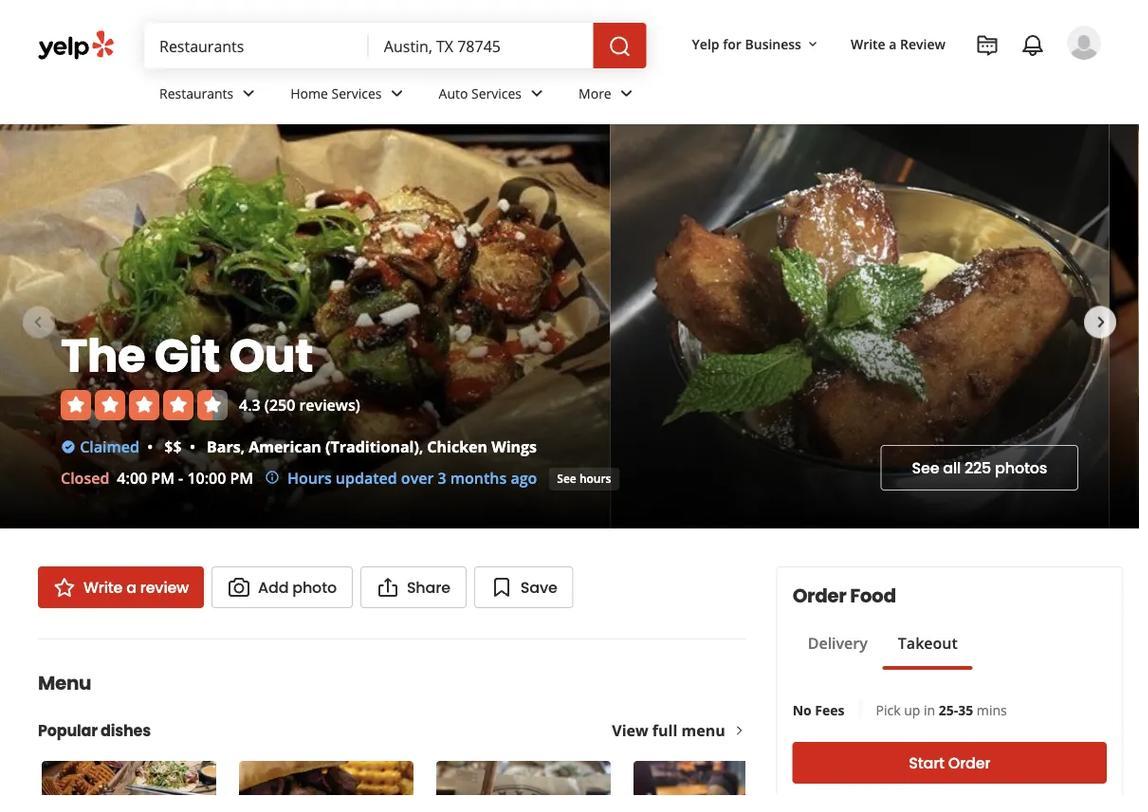 Task type: locate. For each thing, give the bounding box(es) containing it.
1 vertical spatial order
[[949, 753, 991, 774]]

2 services from the left
[[472, 84, 522, 102]]

dishes
[[101, 720, 151, 741]]

write
[[851, 35, 886, 53], [84, 577, 123, 598]]

24 chevron down v2 image inside more link
[[616, 82, 638, 105]]

1 vertical spatial a
[[126, 577, 136, 598]]

add photo link
[[212, 567, 353, 608]]

0 horizontal spatial services
[[332, 84, 382, 102]]

see all 225 photos link
[[881, 445, 1079, 491]]

services for home services
[[332, 84, 382, 102]]

none field up auto services
[[384, 35, 579, 56]]

pm
[[151, 468, 175, 488], [230, 468, 253, 488]]

2 horizontal spatial 24 chevron down v2 image
[[616, 82, 638, 105]]

fees
[[816, 701, 845, 719]]

git
[[155, 324, 220, 388]]

hours updated over 3 months ago
[[288, 468, 537, 488]]

0 horizontal spatial write
[[84, 577, 123, 598]]

0 vertical spatial write
[[851, 35, 886, 53]]

2 pm from the left
[[230, 468, 253, 488]]

business categories element
[[144, 68, 1102, 123]]

see left all
[[913, 457, 940, 479]]

24 star v2 image
[[53, 576, 76, 599]]

bars
[[207, 437, 241, 457]]

write right "24 star v2" image
[[84, 577, 123, 598]]

1 horizontal spatial none field
[[384, 35, 579, 56]]

business
[[745, 35, 802, 53]]

see left hours
[[557, 471, 577, 486]]

1 horizontal spatial write
[[851, 35, 886, 53]]

1 horizontal spatial order
[[949, 753, 991, 774]]

24 chevron down v2 image right "more"
[[616, 82, 638, 105]]

24 chevron down v2 image
[[386, 82, 409, 105]]

0 vertical spatial a
[[890, 35, 897, 53]]

american
[[249, 437, 322, 457]]

24 chevron down v2 image
[[237, 82, 260, 105], [526, 82, 549, 105], [616, 82, 638, 105]]

the
[[61, 324, 145, 388]]

0 horizontal spatial a
[[126, 577, 136, 598]]

see
[[913, 457, 940, 479], [557, 471, 577, 486]]

services right 'auto'
[[472, 84, 522, 102]]

1 photo of the git out - austin, tx, us. image from the left
[[0, 124, 611, 529]]

1 horizontal spatial services
[[472, 84, 522, 102]]

2 24 chevron down v2 image from the left
[[526, 82, 549, 105]]

next image
[[1090, 311, 1113, 334]]

pm left the 16 info v2 image
[[230, 468, 253, 488]]

1 horizontal spatial see
[[913, 457, 940, 479]]

write a review link
[[844, 27, 954, 61]]

3 24 chevron down v2 image from the left
[[616, 82, 638, 105]]

start order
[[909, 753, 991, 774]]

24 chevron down v2 image inside auto services link
[[526, 82, 549, 105]]

, down the 4.3
[[241, 437, 245, 457]]

write left review
[[851, 35, 886, 53]]

, up over
[[419, 437, 423, 457]]

projects image
[[977, 34, 999, 57]]

full
[[653, 720, 678, 741]]

auto services link
[[424, 68, 564, 123]]

None field
[[159, 35, 354, 56], [384, 35, 579, 56]]

delivery
[[808, 633, 868, 653]]

24 chevron down v2 image down find text field
[[237, 82, 260, 105]]

view full menu
[[612, 720, 726, 741]]

reviews)
[[299, 395, 360, 415]]

home services link
[[275, 68, 424, 123]]

in
[[924, 701, 936, 719]]

1 vertical spatial write
[[84, 577, 123, 598]]

services left 24 chevron down v2 image
[[332, 84, 382, 102]]

pick up in 25-35 mins
[[876, 701, 1008, 719]]

takeout
[[899, 633, 958, 653]]

services
[[332, 84, 382, 102], [472, 84, 522, 102]]

add
[[258, 577, 289, 598]]

,
[[241, 437, 245, 457], [419, 437, 423, 457]]

a
[[890, 35, 897, 53], [126, 577, 136, 598]]

none field up the restaurants link
[[159, 35, 354, 56]]

10:00
[[187, 468, 226, 488]]

1 horizontal spatial ,
[[419, 437, 423, 457]]

4:00
[[117, 468, 147, 488]]

pm left -
[[151, 468, 175, 488]]

None search field
[[144, 23, 651, 68]]

save
[[521, 577, 558, 598]]

popular dishes
[[38, 720, 151, 741]]

1 24 chevron down v2 image from the left
[[237, 82, 260, 105]]

add photo
[[258, 577, 337, 598]]

a inside 'element'
[[890, 35, 897, 53]]

0 horizontal spatial none field
[[159, 35, 354, 56]]

home services
[[291, 84, 382, 102]]

1 horizontal spatial pm
[[230, 468, 253, 488]]

start order button
[[793, 742, 1108, 784]]

2 , from the left
[[419, 437, 423, 457]]

write inside user actions 'element'
[[851, 35, 886, 53]]

14 chevron right outline image
[[733, 724, 747, 737]]

24 chevron down v2 image right auto services
[[526, 82, 549, 105]]

ruby a. image
[[1068, 26, 1102, 60]]

share
[[407, 577, 451, 598]]

popular
[[38, 720, 98, 741]]

search image
[[609, 35, 632, 58]]

bars , american (traditional) , chicken wings
[[207, 437, 537, 457]]

0 horizontal spatial 24 chevron down v2 image
[[237, 82, 260, 105]]

1 horizontal spatial a
[[890, 35, 897, 53]]

hours
[[288, 468, 332, 488]]

save button
[[474, 567, 574, 608]]

(250
[[265, 395, 295, 415]]

2 none field from the left
[[384, 35, 579, 56]]

yelp
[[692, 35, 720, 53]]

mins
[[977, 701, 1008, 719]]

24 save outline v2 image
[[490, 576, 513, 599]]

225
[[965, 457, 992, 479]]

see inside "link"
[[913, 457, 940, 479]]

3 photo of the git out - austin, tx, us. image from the left
[[1110, 124, 1140, 529]]

order
[[793, 583, 847, 609], [949, 753, 991, 774]]

order up delivery
[[793, 583, 847, 609]]

tab list
[[793, 632, 973, 670]]

1 horizontal spatial 24 chevron down v2 image
[[526, 82, 549, 105]]

view
[[612, 720, 649, 741]]

claimed
[[80, 437, 139, 457]]

services for auto services
[[472, 84, 522, 102]]

review
[[901, 35, 946, 53]]

green chile mac and cheese bowl image
[[634, 761, 809, 796]]

0 horizontal spatial pm
[[151, 468, 175, 488]]

0 horizontal spatial order
[[793, 583, 847, 609]]

1 , from the left
[[241, 437, 245, 457]]

order right start
[[949, 753, 991, 774]]

photo of the git out - austin, tx, us. image
[[0, 124, 611, 529], [611, 124, 1110, 529], [1110, 124, 1140, 529]]

24 chevron down v2 image inside the restaurants link
[[237, 82, 260, 105]]

4.3 star rating image
[[61, 390, 228, 420]]

0 horizontal spatial ,
[[241, 437, 245, 457]]

yelp for business button
[[685, 27, 828, 61]]

16 chevron down v2 image
[[806, 37, 821, 52]]

0 vertical spatial order
[[793, 583, 847, 609]]

1 none field from the left
[[159, 35, 354, 56]]

a for review
[[126, 577, 136, 598]]

write a review link
[[38, 567, 204, 608]]

no fees
[[793, 701, 845, 719]]

-
[[178, 468, 183, 488]]

over
[[401, 468, 434, 488]]

1 services from the left
[[332, 84, 382, 102]]

0 horizontal spatial see
[[557, 471, 577, 486]]



Task type: describe. For each thing, give the bounding box(es) containing it.
previous image
[[27, 311, 49, 334]]

up
[[905, 701, 921, 719]]

months
[[451, 468, 507, 488]]

bars link
[[207, 437, 241, 457]]

more link
[[564, 68, 654, 123]]

closed
[[61, 468, 109, 488]]

share button
[[361, 567, 467, 608]]

wings
[[492, 437, 537, 457]]

the git out
[[61, 324, 313, 388]]

write a review
[[851, 35, 946, 53]]

4.3 (250 reviews)
[[239, 395, 360, 415]]

24 chevron down v2 image for more
[[616, 82, 638, 105]]

auto services
[[439, 84, 522, 102]]

food
[[851, 583, 897, 609]]

write for write a review
[[84, 577, 123, 598]]

photo
[[293, 577, 337, 598]]

menu element
[[8, 639, 812, 796]]

home
[[291, 84, 328, 102]]

$$
[[164, 437, 182, 457]]

phatty melt burger image
[[437, 761, 611, 796]]

3
[[438, 468, 447, 488]]

write a review
[[84, 577, 189, 598]]

closed 4:00 pm - 10:00 pm
[[61, 468, 253, 488]]

review
[[140, 577, 189, 598]]

see hours link
[[549, 468, 620, 491]]

(traditional)
[[326, 437, 419, 457]]

35
[[959, 701, 974, 719]]

write for write a review
[[851, 35, 886, 53]]

24 camera v2 image
[[228, 576, 251, 599]]

updated
[[336, 468, 397, 488]]

Near text field
[[384, 35, 579, 56]]

more
[[579, 84, 612, 102]]

24 chevron down v2 image for auto services
[[526, 82, 549, 105]]

hours
[[580, 471, 612, 486]]

menu
[[38, 670, 91, 697]]

1 pm from the left
[[151, 468, 175, 488]]

see hours
[[557, 471, 612, 486]]

none field find
[[159, 35, 354, 56]]

out
[[229, 324, 313, 388]]

notifications image
[[1022, 34, 1045, 57]]

takeout tab panel
[[793, 670, 973, 678]]

yelp for business
[[692, 35, 802, 53]]

see all 225 photos
[[913, 457, 1048, 479]]

tab list containing delivery
[[793, 632, 973, 670]]

view full menu link
[[612, 720, 747, 741]]

none field near
[[384, 35, 579, 56]]

order inside button
[[949, 753, 991, 774]]

start
[[909, 753, 945, 774]]

chicken wings link
[[427, 437, 537, 457]]

texas burger image
[[239, 761, 414, 796]]

2 photo of the git out - austin, tx, us. image from the left
[[611, 124, 1110, 529]]

16 claim filled v2 image
[[61, 439, 76, 455]]

Find text field
[[159, 35, 354, 56]]

all
[[944, 457, 961, 479]]

pick
[[876, 701, 901, 719]]

(250 reviews) link
[[265, 395, 360, 415]]

a for review
[[890, 35, 897, 53]]

25-
[[939, 701, 959, 719]]

order food
[[793, 583, 897, 609]]

24 chevron down v2 image for restaurants
[[237, 82, 260, 105]]

chicken
[[427, 437, 488, 457]]

no
[[793, 701, 812, 719]]

restaurants link
[[144, 68, 275, 123]]

16 info v2 image
[[265, 470, 280, 485]]

fish tacos image
[[42, 761, 216, 796]]

see for see all 225 photos
[[913, 457, 940, 479]]

menu
[[682, 720, 726, 741]]

photos
[[996, 457, 1048, 479]]

info alert
[[265, 467, 537, 490]]

see for see hours
[[557, 471, 577, 486]]

4.3
[[239, 395, 261, 415]]

restaurants
[[159, 84, 234, 102]]

for
[[723, 35, 742, 53]]

american (traditional) link
[[249, 437, 419, 457]]

auto
[[439, 84, 468, 102]]

24 share v2 image
[[377, 576, 399, 599]]

ago
[[511, 468, 537, 488]]

user actions element
[[677, 24, 1128, 140]]



Task type: vqa. For each thing, say whether or not it's contained in the screenshot.
bottom Write
yes



